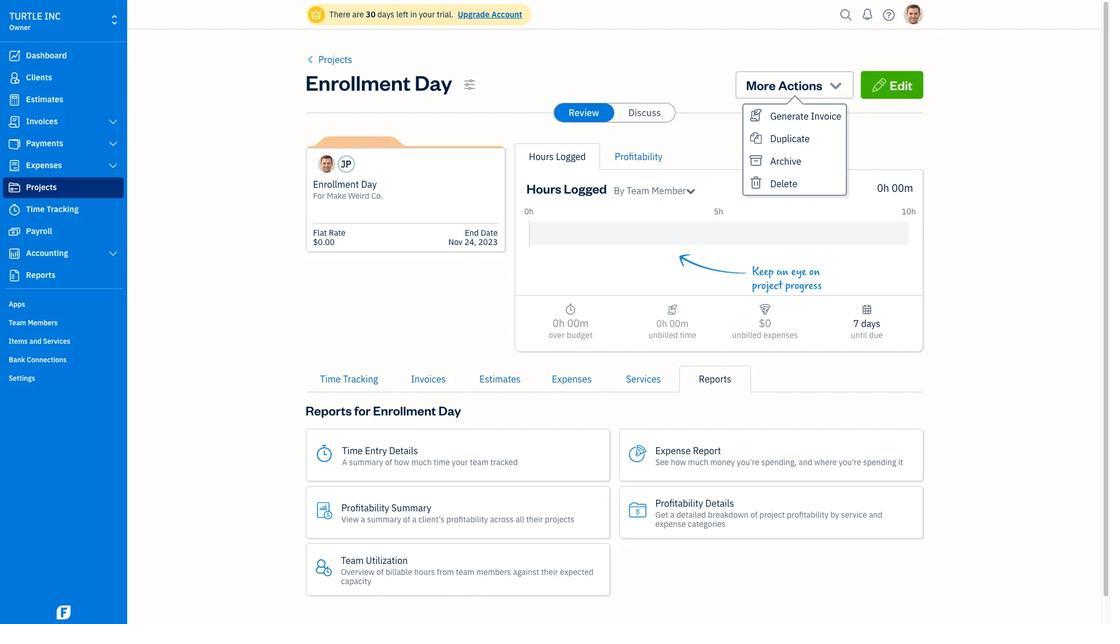 Task type: vqa. For each thing, say whether or not it's contained in the screenshot.
bottom 0.00
no



Task type: describe. For each thing, give the bounding box(es) containing it.
payment image
[[8, 138, 21, 150]]

$0
[[759, 317, 772, 330]]

capacity
[[341, 577, 372, 587]]

1 vertical spatial invoices link
[[393, 366, 465, 393]]

in
[[411, 9, 417, 20]]

time inside the time entry details a summary of how much time your team tracked
[[342, 445, 363, 457]]

chevrondown image
[[828, 77, 844, 93]]

bank
[[9, 356, 25, 365]]

how inside the time entry details a summary of how much time your team tracked
[[394, 457, 410, 468]]

go to help image
[[880, 6, 899, 23]]

accounting
[[26, 248, 68, 259]]

0h 00m
[[878, 182, 914, 195]]

24,
[[465, 237, 477, 248]]

estimates link for the top invoices link
[[3, 90, 124, 111]]

expenses link inside main element
[[3, 156, 124, 176]]

00m for 0h 00m unbilled time
[[670, 318, 689, 330]]

10h
[[902, 207, 917, 217]]

more
[[747, 77, 776, 93]]

summary
[[392, 503, 432, 514]]

members
[[28, 319, 58, 327]]

items and services
[[9, 337, 70, 346]]

time tracking inside main element
[[26, 204, 79, 215]]

reports inside main element
[[26, 270, 56, 281]]

reports for enrollment day
[[306, 403, 461, 419]]

0h for 0h 00m unbilled time
[[657, 318, 668, 330]]

0h for 0h 00m
[[878, 182, 890, 195]]

enrollment day
[[306, 69, 453, 96]]

how inside expense report see how much money you're spending, and where you're spending it
[[671, 457, 687, 468]]

1 horizontal spatial a
[[412, 515, 417, 525]]

00m for 0h 00m over budget
[[568, 317, 589, 330]]

2 vertical spatial enrollment
[[373, 403, 436, 419]]

enrollment for enrollment day for make weird co.
[[313, 179, 359, 190]]

money image
[[8, 226, 21, 238]]

invoices image
[[668, 303, 678, 317]]

hours logged button
[[529, 150, 586, 164]]

unbilled inside $0 unbilled expenses
[[733, 330, 762, 341]]

0 horizontal spatial your
[[419, 9, 435, 20]]

1 vertical spatial logged
[[564, 181, 607, 197]]

settings link
[[3, 370, 124, 387]]

delete button
[[744, 172, 847, 195]]

your inside the time entry details a summary of how much time your team tracked
[[452, 457, 468, 468]]

profitability for profitability summary
[[447, 515, 488, 525]]

projects
[[545, 515, 575, 525]]

day for enrollment day for make weird co.
[[361, 179, 377, 190]]

2 vertical spatial day
[[439, 403, 461, 419]]

project inside keep an eye on project progress
[[753, 279, 783, 293]]

30
[[366, 9, 376, 20]]

and inside expense report see how much money you're spending, and where you're spending it
[[799, 457, 813, 468]]

rate
[[329, 228, 346, 238]]

owner
[[9, 23, 31, 32]]

0 vertical spatial invoices link
[[3, 112, 124, 132]]

money
[[711, 457, 736, 468]]

there are 30 days left in your trial. upgrade account
[[330, 9, 523, 20]]

until
[[852, 330, 868, 341]]

get
[[656, 510, 669, 520]]

profitability button
[[615, 150, 663, 164]]

invoice image
[[8, 116, 21, 128]]

payroll link
[[3, 222, 124, 242]]

Hours Logged Group By field
[[614, 184, 696, 198]]

chevron large down image for payments
[[108, 139, 119, 149]]

over
[[549, 330, 565, 341]]

progress
[[786, 279, 822, 293]]

against
[[513, 567, 540, 578]]

upgrade
[[458, 9, 490, 20]]

details inside the time entry details a summary of how much time your team tracked
[[389, 445, 418, 457]]

day for enrollment day
[[415, 69, 453, 96]]

1 horizontal spatial reports
[[306, 403, 352, 419]]

$0 unbilled expenses
[[733, 317, 799, 341]]

a for profitability summary
[[361, 515, 366, 525]]

timer image
[[8, 204, 21, 216]]

and inside profitability details get a detailed breakdown of project profitability by service and expense categories
[[870, 510, 883, 520]]

client image
[[8, 72, 21, 84]]

0h 00m unbilled time
[[649, 318, 697, 341]]

turtle inc owner
[[9, 10, 61, 32]]

edit
[[890, 77, 913, 93]]

1 you're from the left
[[737, 457, 760, 468]]

enrollment day for make weird co.
[[313, 179, 383, 201]]

utilization
[[366, 555, 408, 567]]

all
[[516, 515, 525, 525]]

payments
[[26, 138, 63, 149]]

service
[[842, 510, 868, 520]]

for
[[313, 191, 325, 201]]

details inside profitability details get a detailed breakdown of project profitability by service and expense categories
[[706, 498, 735, 509]]

estimates inside main element
[[26, 94, 63, 105]]

breakdown
[[709, 510, 749, 520]]

report
[[693, 445, 722, 457]]

$0.00
[[313, 237, 335, 248]]

expense
[[656, 445, 691, 457]]

end date nov 24, 2023
[[449, 228, 498, 248]]

archive
[[771, 156, 802, 167]]

report image
[[8, 270, 21, 282]]

1 horizontal spatial time
[[320, 374, 341, 385]]

upgrade account link
[[456, 9, 523, 20]]

1 horizontal spatial expenses link
[[536, 366, 608, 393]]

a
[[342, 457, 347, 468]]

chart image
[[8, 248, 21, 260]]

unbilled inside '0h 00m unbilled time'
[[649, 330, 679, 341]]

duplicate button
[[744, 127, 847, 150]]

nov
[[449, 237, 463, 248]]

team for utilization
[[341, 555, 364, 567]]

of inside profitability details get a detailed breakdown of project profitability by service and expense categories
[[751, 510, 758, 520]]

account
[[492, 9, 523, 20]]

and inside items and services link
[[29, 337, 41, 346]]

team inside hours logged group by field
[[627, 185, 650, 197]]

delete
[[771, 178, 798, 190]]

generate invoice button
[[744, 105, 847, 127]]

archive button
[[744, 150, 847, 172]]

their inside profitability summary view a summary of a client's profitability across all their projects
[[527, 515, 543, 525]]

profitability for profitability details
[[787, 510, 829, 520]]

tracking inside main element
[[47, 204, 79, 215]]

profitability for profitability summary view a summary of a client's profitability across all their projects
[[342, 503, 390, 514]]

of inside profitability summary view a summary of a client's profitability across all their projects
[[403, 515, 411, 525]]

expense image
[[8, 160, 21, 172]]

date
[[481, 228, 498, 238]]

chevron large down image
[[108, 117, 119, 127]]

categories
[[688, 519, 726, 530]]

team members
[[9, 319, 58, 327]]

1 vertical spatial hours
[[527, 181, 562, 197]]

estimate image
[[8, 94, 21, 106]]

0 vertical spatial hours logged
[[529, 151, 586, 163]]

settings
[[9, 374, 35, 383]]

much inside expense report see how much money you're spending, and where you're spending it
[[689, 457, 709, 468]]

entry
[[365, 445, 387, 457]]

tracked
[[491, 457, 518, 468]]

main element
[[0, 0, 156, 625]]

1 vertical spatial time tracking link
[[306, 366, 393, 393]]

accounting link
[[3, 244, 124, 264]]

dashboard
[[26, 50, 67, 61]]

0 horizontal spatial time tracking link
[[3, 200, 124, 220]]

for
[[355, 403, 371, 419]]

5h
[[714, 207, 724, 217]]

profitability for profitability
[[615, 151, 663, 163]]

items and services link
[[3, 333, 124, 350]]

0h 00m over budget
[[549, 317, 593, 341]]

crown image
[[310, 8, 323, 21]]

inc
[[45, 10, 61, 22]]

1 horizontal spatial time tracking
[[320, 374, 378, 385]]

weird
[[348, 191, 370, 201]]

keep
[[753, 266, 774, 279]]

0 horizontal spatial reports link
[[3, 266, 124, 286]]

project inside profitability details get a detailed breakdown of project profitability by service and expense categories
[[760, 510, 786, 520]]

much inside the time entry details a summary of how much time your team tracked
[[412, 457, 432, 468]]

client's
[[419, 515, 445, 525]]

projects button
[[306, 53, 352, 67]]

overview
[[341, 567, 375, 578]]

7
[[854, 318, 860, 330]]

estimates link for rightmost "expenses" link
[[465, 366, 536, 393]]

by
[[614, 185, 625, 197]]

services link
[[608, 366, 680, 393]]

their inside team utilization overview of billable hours from team members against their expected capacity
[[542, 567, 558, 578]]

edit link
[[862, 71, 924, 99]]

time entry details a summary of how much time your team tracked
[[342, 445, 518, 468]]



Task type: locate. For each thing, give the bounding box(es) containing it.
chevronleft image
[[306, 53, 316, 67]]

time tracking up for
[[320, 374, 378, 385]]

team inside the time entry details a summary of how much time your team tracked
[[470, 457, 489, 468]]

1 vertical spatial enrollment
[[313, 179, 359, 190]]

tracking up for
[[343, 374, 378, 385]]

1 horizontal spatial invoices
[[411, 374, 446, 385]]

of right breakdown
[[751, 510, 758, 520]]

1 much from the left
[[412, 457, 432, 468]]

their right against
[[542, 567, 558, 578]]

summary down summary on the bottom of the page
[[367, 515, 402, 525]]

1 vertical spatial services
[[626, 374, 661, 385]]

0 vertical spatial time tracking
[[26, 204, 79, 215]]

1 vertical spatial estimates link
[[465, 366, 536, 393]]

2 vertical spatial and
[[870, 510, 883, 520]]

0 vertical spatial hours
[[529, 151, 554, 163]]

0 horizontal spatial expenses
[[26, 160, 62, 171]]

detailed
[[677, 510, 707, 520]]

1 horizontal spatial and
[[799, 457, 813, 468]]

1 horizontal spatial how
[[671, 457, 687, 468]]

a for profitability details
[[671, 510, 675, 520]]

summary down entry
[[349, 457, 383, 468]]

expense
[[656, 519, 686, 530]]

logged inside button
[[556, 151, 586, 163]]

0 vertical spatial days
[[378, 9, 395, 20]]

timetracking image
[[565, 303, 577, 317]]

on
[[810, 266, 821, 279]]

see
[[656, 457, 669, 468]]

much
[[412, 457, 432, 468], [689, 457, 709, 468]]

time inside main element
[[26, 204, 45, 215]]

1 vertical spatial summary
[[367, 515, 402, 525]]

profitability summary view a summary of a client's profitability across all their projects
[[342, 503, 575, 525]]

of inside the time entry details a summary of how much time your team tracked
[[385, 457, 392, 468]]

1 vertical spatial team
[[9, 319, 26, 327]]

1 vertical spatial invoices
[[411, 374, 446, 385]]

profitability inside profitability summary view a summary of a client's profitability across all their projects
[[447, 515, 488, 525]]

time tracking link up for
[[306, 366, 393, 393]]

profitability up detailed
[[656, 498, 704, 509]]

unbilled down expenses image
[[733, 330, 762, 341]]

enrollment right for
[[373, 403, 436, 419]]

and
[[29, 337, 41, 346], [799, 457, 813, 468], [870, 510, 883, 520]]

notifications image
[[859, 3, 877, 26]]

trial.
[[437, 9, 454, 20]]

0 horizontal spatial you're
[[737, 457, 760, 468]]

details up breakdown
[[706, 498, 735, 509]]

0 vertical spatial and
[[29, 337, 41, 346]]

0 vertical spatial enrollment
[[306, 69, 411, 96]]

00m inside 0h 00m over budget
[[568, 317, 589, 330]]

0 vertical spatial services
[[43, 337, 70, 346]]

1 vertical spatial estimates
[[480, 374, 521, 385]]

0 horizontal spatial profitability
[[447, 515, 488, 525]]

team inside main element
[[9, 319, 26, 327]]

summary for time
[[349, 457, 383, 468]]

expenses image
[[760, 303, 772, 317]]

freshbooks image
[[54, 606, 73, 620]]

member
[[652, 185, 687, 197]]

1 horizontal spatial you're
[[839, 457, 862, 468]]

00m down invoices icon
[[670, 318, 689, 330]]

unbilled down invoices icon
[[649, 330, 679, 341]]

1 vertical spatial details
[[706, 498, 735, 509]]

a right get
[[671, 510, 675, 520]]

1 horizontal spatial estimates
[[480, 374, 521, 385]]

0 vertical spatial team
[[470, 457, 489, 468]]

of down the utilization
[[377, 567, 384, 578]]

0 vertical spatial tracking
[[47, 204, 79, 215]]

expenses
[[764, 330, 799, 341]]

0 horizontal spatial 00m
[[568, 317, 589, 330]]

0 horizontal spatial estimates link
[[3, 90, 124, 111]]

profitability left by
[[787, 510, 829, 520]]

1 vertical spatial tracking
[[343, 374, 378, 385]]

much down report
[[689, 457, 709, 468]]

0h
[[878, 182, 890, 195], [525, 207, 534, 217], [553, 317, 565, 330], [657, 318, 668, 330]]

0 vertical spatial their
[[527, 515, 543, 525]]

turtle
[[9, 10, 42, 22]]

2 vertical spatial chevron large down image
[[108, 249, 119, 259]]

0 horizontal spatial how
[[394, 457, 410, 468]]

day
[[415, 69, 453, 96], [361, 179, 377, 190], [439, 403, 461, 419]]

you're right money
[[737, 457, 760, 468]]

days inside 7 days until due
[[862, 318, 881, 330]]

project down keep
[[753, 279, 783, 293]]

and right 'items'
[[29, 337, 41, 346]]

summary for profitability
[[367, 515, 402, 525]]

chevron large down image inside the payments link
[[108, 139, 119, 149]]

1 vertical spatial reports link
[[680, 366, 752, 393]]

1 horizontal spatial tracking
[[343, 374, 378, 385]]

services up bank connections link
[[43, 337, 70, 346]]

2 vertical spatial time
[[342, 445, 363, 457]]

a right view
[[361, 515, 366, 525]]

0 horizontal spatial expenses link
[[3, 156, 124, 176]]

invoices link up the payments link
[[3, 112, 124, 132]]

0 vertical spatial time tracking link
[[3, 200, 124, 220]]

flat
[[313, 228, 327, 238]]

profitability
[[787, 510, 829, 520], [447, 515, 488, 525]]

0 horizontal spatial invoices
[[26, 116, 58, 127]]

0 vertical spatial estimates
[[26, 94, 63, 105]]

1 vertical spatial team
[[456, 567, 475, 578]]

apps
[[9, 300, 25, 309]]

1 chevron large down image from the top
[[108, 139, 119, 149]]

how down the expense
[[671, 457, 687, 468]]

expenses
[[26, 160, 62, 171], [552, 374, 592, 385]]

00m up 10h
[[892, 182, 914, 195]]

0 horizontal spatial a
[[361, 515, 366, 525]]

expenses link down budget
[[536, 366, 608, 393]]

team utilization overview of billable hours from team members against their expected capacity
[[341, 555, 594, 587]]

team right 'from'
[[456, 567, 475, 578]]

team for members
[[9, 319, 26, 327]]

enrollment for enrollment day
[[306, 69, 411, 96]]

0 vertical spatial reports
[[26, 270, 56, 281]]

0 horizontal spatial invoices link
[[3, 112, 124, 132]]

invoices up payments
[[26, 116, 58, 127]]

1 horizontal spatial profitability
[[787, 510, 829, 520]]

team up overview
[[341, 555, 364, 567]]

3 chevron large down image from the top
[[108, 249, 119, 259]]

from
[[437, 567, 454, 578]]

items
[[9, 337, 28, 346]]

2 horizontal spatial reports
[[699, 374, 732, 385]]

estimates link
[[3, 90, 124, 111], [465, 366, 536, 393]]

day inside enrollment day for make weird co.
[[361, 179, 377, 190]]

00m inside '0h 00m unbilled time'
[[670, 318, 689, 330]]

projects inside button
[[319, 54, 352, 65]]

settings for this project image
[[464, 78, 476, 92]]

review
[[569, 107, 600, 119]]

pencil image
[[872, 77, 888, 93]]

1 vertical spatial time
[[320, 374, 341, 385]]

0 vertical spatial time
[[26, 204, 45, 215]]

project image
[[8, 182, 21, 194]]

your left the tracked
[[452, 457, 468, 468]]

budget
[[567, 330, 593, 341]]

0h for 0h 00m over budget
[[553, 317, 565, 330]]

actions
[[779, 77, 823, 93]]

0 vertical spatial project
[[753, 279, 783, 293]]

0 horizontal spatial services
[[43, 337, 70, 346]]

2 you're from the left
[[839, 457, 862, 468]]

invoice
[[811, 111, 842, 122]]

1 vertical spatial days
[[862, 318, 881, 330]]

0 horizontal spatial time tracking
[[26, 204, 79, 215]]

their
[[527, 515, 543, 525], [542, 567, 558, 578]]

hours logged down 'review' link
[[529, 151, 586, 163]]

of down entry
[[385, 457, 392, 468]]

search image
[[838, 6, 856, 23]]

1 horizontal spatial 00m
[[670, 318, 689, 330]]

project
[[753, 279, 783, 293], [760, 510, 786, 520]]

logged left by
[[564, 181, 607, 197]]

invoices link up reports for enrollment day
[[393, 366, 465, 393]]

days
[[378, 9, 395, 20], [862, 318, 881, 330]]

1 horizontal spatial reports link
[[680, 366, 752, 393]]

2 vertical spatial reports
[[306, 403, 352, 419]]

enrollment up make
[[313, 179, 359, 190]]

payroll
[[26, 226, 52, 237]]

services inside "link"
[[626, 374, 661, 385]]

reports link
[[3, 266, 124, 286], [680, 366, 752, 393]]

0 horizontal spatial team
[[9, 319, 26, 327]]

1 horizontal spatial invoices link
[[393, 366, 465, 393]]

2 horizontal spatial a
[[671, 510, 675, 520]]

time tracking down projects "link"
[[26, 204, 79, 215]]

1 horizontal spatial projects
[[319, 54, 352, 65]]

invoices inside main element
[[26, 116, 58, 127]]

chevron large down image for expenses
[[108, 161, 119, 171]]

clients
[[26, 72, 52, 83]]

invoices
[[26, 116, 58, 127], [411, 374, 446, 385]]

clients link
[[3, 68, 124, 89]]

left
[[397, 9, 409, 20]]

0 vertical spatial time
[[680, 330, 697, 341]]

1 vertical spatial expenses link
[[536, 366, 608, 393]]

end
[[465, 228, 479, 238]]

00m for 0h 00m
[[892, 182, 914, 195]]

due
[[870, 330, 884, 341]]

hours
[[529, 151, 554, 163], [527, 181, 562, 197]]

day left settings for this project image
[[415, 69, 453, 96]]

discuss
[[629, 107, 661, 119]]

0 horizontal spatial time
[[26, 204, 45, 215]]

expenses down payments
[[26, 160, 62, 171]]

team inside team utilization overview of billable hours from team members against their expected capacity
[[456, 567, 475, 578]]

1 how from the left
[[394, 457, 410, 468]]

enrollment inside enrollment day for make weird co.
[[313, 179, 359, 190]]

estimates
[[26, 94, 63, 105], [480, 374, 521, 385]]

projects link
[[3, 178, 124, 198]]

1 vertical spatial day
[[361, 179, 377, 190]]

generate
[[771, 111, 809, 122]]

team inside team utilization overview of billable hours from team members against their expected capacity
[[341, 555, 364, 567]]

invoices up reports for enrollment day
[[411, 374, 446, 385]]

projects right chevronleft icon
[[319, 54, 352, 65]]

project right breakdown
[[760, 510, 786, 520]]

invoices link
[[3, 112, 124, 132], [393, 366, 465, 393]]

day up the time entry details a summary of how much time your team tracked
[[439, 403, 461, 419]]

0 vertical spatial projects
[[319, 54, 352, 65]]

1 horizontal spatial time tracking link
[[306, 366, 393, 393]]

enrollment
[[306, 69, 411, 96], [313, 179, 359, 190], [373, 403, 436, 419]]

you're right where
[[839, 457, 862, 468]]

profitability inside profitability summary view a summary of a client's profitability across all their projects
[[342, 503, 390, 514]]

profitability inside profitability details get a detailed breakdown of project profitability by service and expense categories
[[787, 510, 829, 520]]

time inside '0h 00m unbilled time'
[[680, 330, 697, 341]]

1 vertical spatial projects
[[26, 182, 57, 193]]

0 horizontal spatial much
[[412, 457, 432, 468]]

days right 30
[[378, 9, 395, 20]]

hours inside button
[[529, 151, 554, 163]]

profitability up by team member
[[615, 151, 663, 163]]

profitability for profitability details get a detailed breakdown of project profitability by service and expense categories
[[656, 498, 704, 509]]

duplicate
[[771, 133, 810, 145]]

and left where
[[799, 457, 813, 468]]

and right service
[[870, 510, 883, 520]]

projects
[[319, 54, 352, 65], [26, 182, 57, 193]]

1 horizontal spatial unbilled
[[733, 330, 762, 341]]

chevron large down image
[[108, 139, 119, 149], [108, 161, 119, 171], [108, 249, 119, 259]]

profitability left 'across'
[[447, 515, 488, 525]]

dashboard link
[[3, 46, 124, 67]]

time
[[680, 330, 697, 341], [434, 457, 450, 468]]

1 vertical spatial and
[[799, 457, 813, 468]]

1 horizontal spatial estimates link
[[465, 366, 536, 393]]

summary
[[349, 457, 383, 468], [367, 515, 402, 525]]

2 vertical spatial team
[[341, 555, 364, 567]]

1 horizontal spatial your
[[452, 457, 468, 468]]

chevron large down image for accounting
[[108, 249, 119, 259]]

services inside main element
[[43, 337, 70, 346]]

1 unbilled from the left
[[649, 330, 679, 341]]

1 vertical spatial project
[[760, 510, 786, 520]]

team
[[627, 185, 650, 197], [9, 319, 26, 327], [341, 555, 364, 567]]

projects inside "link"
[[26, 182, 57, 193]]

0 vertical spatial team
[[627, 185, 650, 197]]

2 how from the left
[[671, 457, 687, 468]]

1 horizontal spatial expenses
[[552, 374, 592, 385]]

0 horizontal spatial and
[[29, 337, 41, 346]]

profitability inside profitability details get a detailed breakdown of project profitability by service and expense categories
[[656, 498, 704, 509]]

2 much from the left
[[689, 457, 709, 468]]

of down summary on the bottom of the page
[[403, 515, 411, 525]]

0 horizontal spatial details
[[389, 445, 418, 457]]

team left the tracked
[[470, 457, 489, 468]]

bank connections
[[9, 356, 67, 365]]

team members link
[[3, 314, 124, 332]]

0 vertical spatial details
[[389, 445, 418, 457]]

0 vertical spatial expenses
[[26, 160, 62, 171]]

expense report see how much money you're spending, and where you're spending it
[[656, 445, 904, 468]]

much up summary on the bottom of the page
[[412, 457, 432, 468]]

days up due
[[862, 318, 881, 330]]

a inside profitability details get a detailed breakdown of project profitability by service and expense categories
[[671, 510, 675, 520]]

0h inside '0h 00m unbilled time'
[[657, 318, 668, 330]]

chevron large down image inside accounting link
[[108, 249, 119, 259]]

by team member
[[614, 185, 687, 197]]

profitability up view
[[342, 503, 390, 514]]

details right entry
[[389, 445, 418, 457]]

enrollment down projects button
[[306, 69, 411, 96]]

1 horizontal spatial days
[[862, 318, 881, 330]]

where
[[815, 457, 838, 468]]

keep an eye on project progress
[[753, 266, 822, 293]]

0h inside 0h 00m over budget
[[553, 317, 565, 330]]

summary inside profitability summary view a summary of a client's profitability across all their projects
[[367, 515, 402, 525]]

team
[[470, 457, 489, 468], [456, 567, 475, 578]]

your right in
[[419, 9, 435, 20]]

2 horizontal spatial team
[[627, 185, 650, 197]]

1 vertical spatial hours logged
[[527, 181, 607, 197]]

services
[[43, 337, 70, 346], [626, 374, 661, 385]]

0 horizontal spatial estimates
[[26, 94, 63, 105]]

expenses inside main element
[[26, 160, 62, 171]]

day up "co."
[[361, 179, 377, 190]]

calendar image
[[862, 303, 873, 317]]

0 vertical spatial chevron large down image
[[108, 139, 119, 149]]

bank connections link
[[3, 351, 124, 369]]

2 unbilled from the left
[[733, 330, 762, 341]]

review link
[[554, 104, 614, 122]]

eye
[[792, 266, 807, 279]]

00m right over
[[568, 317, 589, 330]]

tracking down projects "link"
[[47, 204, 79, 215]]

1 horizontal spatial time
[[680, 330, 697, 341]]

hours logged
[[529, 151, 586, 163], [527, 181, 607, 197]]

team right by
[[627, 185, 650, 197]]

expenses down budget
[[552, 374, 592, 385]]

services down '0h 00m unbilled time'
[[626, 374, 661, 385]]

their right all
[[527, 515, 543, 525]]

team down apps at the top left
[[9, 319, 26, 327]]

payments link
[[3, 134, 124, 154]]

expenses link down the payments link
[[3, 156, 124, 176]]

of inside team utilization overview of billable hours from team members against their expected capacity
[[377, 567, 384, 578]]

time tracking link up payroll link
[[3, 200, 124, 220]]

logged down 'review' link
[[556, 151, 586, 163]]

dashboard image
[[8, 50, 21, 62]]

0 vertical spatial invoices
[[26, 116, 58, 127]]

spending,
[[762, 457, 797, 468]]

time inside the time entry details a summary of how much time your team tracked
[[434, 457, 450, 468]]

summary inside the time entry details a summary of how much time your team tracked
[[349, 457, 383, 468]]

how up summary on the bottom of the page
[[394, 457, 410, 468]]

a down summary on the bottom of the page
[[412, 515, 417, 525]]

hours logged down the hours logged button
[[527, 181, 607, 197]]

it
[[899, 457, 904, 468]]

0h for 0h
[[525, 207, 534, 217]]

2023
[[479, 237, 498, 248]]

view
[[342, 515, 359, 525]]

jp
[[341, 159, 352, 170]]

more actions button
[[736, 71, 855, 99]]

0 horizontal spatial projects
[[26, 182, 57, 193]]

1 vertical spatial time
[[434, 457, 450, 468]]

1 vertical spatial expenses
[[552, 374, 592, 385]]

1 horizontal spatial much
[[689, 457, 709, 468]]

projects right project image
[[26, 182, 57, 193]]

2 chevron large down image from the top
[[108, 161, 119, 171]]



